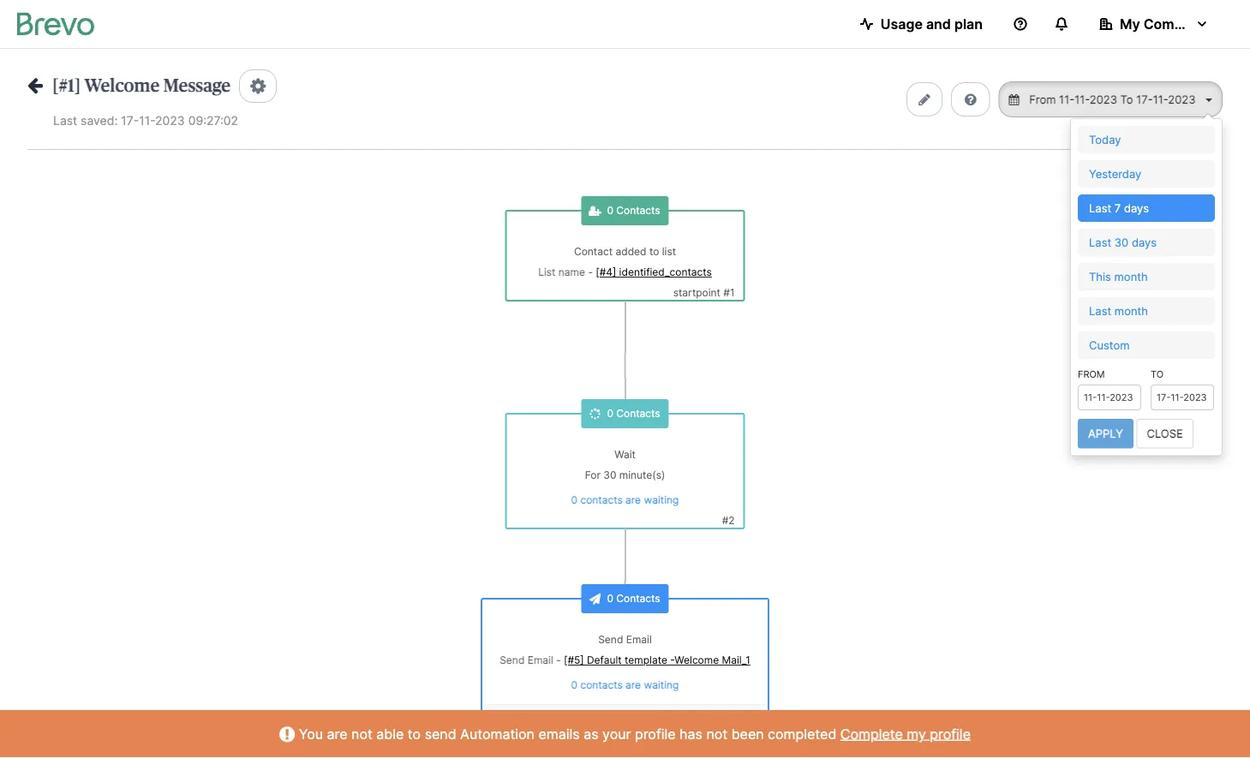 Task type: describe. For each thing, give the bounding box(es) containing it.
company
[[1144, 15, 1207, 32]]

0 for 0 contacts link related to list name -
[[607, 204, 613, 217]]

list
[[538, 266, 556, 278]]

[#5] default template -welcome mail_1 link
[[564, 654, 750, 667]]

3 0 contacts from the top
[[607, 592, 660, 605]]

apply button
[[1078, 419, 1133, 448]]

last for last saved: 17-11-2023 09:27:02
[[53, 113, 77, 128]]

identified_contacts
[[619, 266, 712, 278]]

1 vertical spatial 0%
[[651, 748, 664, 758]]

to inside contact added to list list name - [#4] identified_contacts startpoint #1
[[649, 245, 659, 258]]

1 not from the left
[[351, 726, 373, 742]]

today
[[1089, 133, 1121, 146]]

0 horizontal spatial email
[[528, 654, 553, 667]]

contact added to list list name - [#4] identified_contacts startpoint #1
[[538, 245, 735, 299]]

pencil image
[[919, 93, 930, 106]]

month for this month
[[1114, 270, 1148, 283]]

0% inside opens : 0% details
[[632, 721, 645, 731]]

3 contacts from the top
[[616, 592, 660, 605]]

[#1]                             welcome message link
[[27, 76, 231, 94]]

0 contacts for for 30 minute(s)
[[607, 407, 660, 420]]

contacts for list name -
[[616, 204, 660, 217]]

[#1]
[[52, 76, 81, 94]]

last for last 30 days
[[1089, 235, 1111, 249]]

0 contacts are waiting for send email
[[571, 679, 679, 691]]

opens
[[587, 718, 624, 732]]

[#1]                             welcome message
[[52, 76, 231, 94]]

able
[[376, 726, 404, 742]]

you
[[299, 726, 323, 742]]

usage and plan button
[[846, 7, 996, 41]]

usage and plan
[[881, 15, 983, 32]]

has
[[680, 726, 703, 742]]

0 vertical spatial 30
[[1115, 235, 1129, 249]]

send
[[425, 726, 456, 742]]

0 contacts link for list name -
[[607, 204, 660, 217]]

name
[[558, 266, 585, 278]]

envelope open o image
[[563, 719, 575, 731]]

to
[[1151, 369, 1164, 380]]

calendar image
[[1009, 94, 1019, 105]]

2 profile from the left
[[930, 726, 971, 742]]

message
[[163, 76, 231, 94]]

#1
[[723, 287, 735, 299]]

your
[[602, 726, 631, 742]]

as
[[584, 726, 599, 742]]

0 vertical spatial send
[[598, 634, 623, 646]]

added
[[616, 245, 646, 258]]

close
[[1147, 427, 1183, 440]]

list
[[662, 245, 676, 258]]

[#4] identified_contacts link
[[596, 266, 712, 278]]

- inside contact added to list list name - [#4] identified_contacts startpoint #1
[[588, 266, 593, 278]]

: inside opens : 0% details
[[627, 721, 630, 731]]

you are not able to send automation emails as your profile has not been completed complete my profile
[[295, 726, 971, 742]]

completed
[[768, 726, 837, 742]]

question circle image
[[965, 93, 976, 106]]

mail_1
[[722, 654, 750, 667]]

send email send email - [#5] default template -welcome mail_1
[[500, 634, 750, 667]]

0 contacts for list name -
[[607, 204, 660, 217]]

custom
[[1089, 338, 1130, 352]]

2023
[[155, 113, 185, 128]]

last for last 7 days
[[1089, 201, 1111, 214]]

0 contacts are waiting for wait
[[571, 494, 679, 506]]

3 0 contacts link from the top
[[607, 592, 660, 605]]

automation
[[460, 726, 535, 742]]



Task type: vqa. For each thing, say whether or not it's contained in the screenshot.
browns enterprise
no



Task type: locate. For each thing, give the bounding box(es) containing it.
complete my profile link
[[840, 726, 971, 742]]

2 vertical spatial contacts
[[616, 592, 660, 605]]

2 vertical spatial are
[[327, 726, 347, 742]]

my
[[907, 726, 926, 742]]

are right the you
[[327, 726, 347, 742]]

09:27:02
[[188, 113, 238, 128]]

1 waiting from the top
[[644, 494, 679, 506]]

been
[[731, 726, 764, 742]]

my company button
[[1086, 7, 1223, 41]]

1 vertical spatial contacts
[[616, 407, 660, 420]]

0 vertical spatial are
[[626, 494, 641, 506]]

this
[[1089, 270, 1111, 283]]

0 contacts
[[607, 204, 660, 217], [607, 407, 660, 420], [607, 592, 660, 605]]

profile up : 0%
[[635, 726, 676, 742]]

exclamation circle image
[[279, 728, 295, 741]]

0 vertical spatial 0 contacts are waiting
[[571, 494, 679, 506]]

not right has
[[706, 726, 728, 742]]

last for last month
[[1089, 304, 1111, 317]]

2 0 contacts are waiting from the top
[[571, 679, 679, 691]]

1 0 contacts link from the top
[[607, 204, 660, 217]]

30 right for
[[603, 469, 616, 482]]

last saved: 17-11-2023 09:27:02
[[53, 113, 238, 128]]

saved:
[[81, 113, 118, 128]]

plan
[[954, 15, 983, 32]]

waiting down [#5] default template -welcome mail_1 link
[[644, 679, 679, 691]]

days down last 7 days
[[1132, 235, 1157, 249]]

days for last 7 days
[[1124, 201, 1149, 214]]

1 horizontal spatial -
[[588, 266, 593, 278]]

2 0 contacts from the top
[[607, 407, 660, 420]]

last up this
[[1089, 235, 1111, 249]]

contacts up send email send email - [#5] default template -welcome mail_1
[[616, 592, 660, 605]]

this month
[[1089, 270, 1148, 283]]

my company
[[1120, 15, 1207, 32]]

1 vertical spatial 30
[[603, 469, 616, 482]]

0 contacts link up wait at the bottom of the page
[[607, 407, 660, 420]]

email up template
[[626, 634, 652, 646]]

1 vertical spatial :
[[646, 748, 648, 758]]

month down 'this month'
[[1115, 304, 1148, 317]]

0 horizontal spatial profile
[[635, 726, 676, 742]]

0 horizontal spatial welcome
[[84, 76, 160, 94]]

for
[[585, 469, 601, 482]]

contacts down for
[[580, 494, 623, 506]]

[#5]
[[564, 654, 584, 667]]

1 horizontal spatial 30
[[1115, 235, 1129, 249]]

1 vertical spatial days
[[1132, 235, 1157, 249]]

1 horizontal spatial to
[[649, 245, 659, 258]]

last left 7
[[1089, 201, 1111, 214]]

0 contacts are waiting down the default
[[571, 679, 679, 691]]

contacts
[[580, 494, 623, 506], [580, 679, 623, 691]]

7
[[1115, 201, 1121, 214]]

not left able
[[351, 726, 373, 742]]

0 contacts are waiting down the minute(s)
[[571, 494, 679, 506]]

0 vertical spatial email
[[626, 634, 652, 646]]

email left [#5]
[[528, 654, 553, 667]]

contact
[[574, 245, 613, 258]]

1 profile from the left
[[635, 726, 676, 742]]

2 contacts from the top
[[580, 679, 623, 691]]

to right able
[[408, 726, 421, 742]]

0 vertical spatial to
[[649, 245, 659, 258]]

template
[[625, 654, 667, 667]]

0 horizontal spatial not
[[351, 726, 373, 742]]

days
[[1124, 201, 1149, 214], [1132, 235, 1157, 249]]

:
[[627, 721, 630, 731], [646, 748, 648, 758]]

profile right my
[[930, 726, 971, 742]]

1 horizontal spatial 0%
[[651, 748, 664, 758]]

my
[[1120, 15, 1140, 32]]

days for last 30 days
[[1132, 235, 1157, 249]]

0 contacts up added
[[607, 204, 660, 217]]

30 down last 7 days
[[1115, 235, 1129, 249]]

1 horizontal spatial :
[[646, 748, 648, 758]]

0 vertical spatial 0%
[[632, 721, 645, 731]]

2 waiting from the top
[[644, 679, 679, 691]]

1 horizontal spatial welcome
[[675, 654, 719, 667]]

complete
[[840, 726, 903, 742]]

details
[[648, 718, 687, 732]]

contacts for for 30 minute(s)
[[616, 407, 660, 420]]

0 horizontal spatial -
[[556, 654, 561, 667]]

1 vertical spatial contacts
[[580, 679, 623, 691]]

hand o up image
[[586, 746, 597, 758]]

[#4]
[[596, 266, 616, 278]]

0 vertical spatial welcome
[[84, 76, 160, 94]]

1 vertical spatial send
[[500, 654, 525, 667]]

to
[[649, 245, 659, 258], [408, 726, 421, 742]]

and
[[926, 15, 951, 32]]

- left [#5]
[[556, 654, 561, 667]]

2 vertical spatial 0 contacts
[[607, 592, 660, 605]]

1 vertical spatial are
[[626, 679, 641, 691]]

welcome
[[84, 76, 160, 94], [675, 654, 719, 667]]

1 vertical spatial to
[[408, 726, 421, 742]]

details link
[[648, 718, 687, 732]]

0% down details
[[651, 748, 664, 758]]

1 0 contacts from the top
[[607, 204, 660, 217]]

last month
[[1089, 304, 1148, 317]]

to left list
[[649, 245, 659, 258]]

2 not from the left
[[706, 726, 728, 742]]

30
[[1115, 235, 1129, 249], [603, 469, 616, 482]]

profile
[[635, 726, 676, 742], [930, 726, 971, 742]]

minute(s)
[[619, 469, 665, 482]]

are
[[626, 494, 641, 506], [626, 679, 641, 691], [327, 726, 347, 742]]

0 horizontal spatial 0%
[[632, 721, 645, 731]]

1 vertical spatial 0 contacts
[[607, 407, 660, 420]]

wait
[[614, 449, 636, 461]]

last left the saved:
[[53, 113, 77, 128]]

0 vertical spatial waiting
[[644, 494, 679, 506]]

emails
[[538, 726, 580, 742]]

1 horizontal spatial not
[[706, 726, 728, 742]]

: 0%
[[646, 748, 664, 758]]

1 contacts from the top
[[580, 494, 623, 506]]

last down this
[[1089, 304, 1111, 317]]

0 vertical spatial month
[[1114, 270, 1148, 283]]

1 contacts from the top
[[616, 204, 660, 217]]

are for wait
[[626, 494, 641, 506]]

last 30 days
[[1089, 235, 1157, 249]]

0 horizontal spatial 30
[[603, 469, 616, 482]]

month right this
[[1114, 270, 1148, 283]]

1 0 contacts are waiting from the top
[[571, 494, 679, 506]]

1 vertical spatial waiting
[[644, 679, 679, 691]]

contacts up added
[[616, 204, 660, 217]]

0 horizontal spatial :
[[627, 721, 630, 731]]

apply
[[1088, 427, 1123, 440]]

from
[[1078, 369, 1105, 380]]

0 horizontal spatial to
[[408, 726, 421, 742]]

contacts up wait at the bottom of the page
[[616, 407, 660, 420]]

1 vertical spatial 0 contacts link
[[607, 407, 660, 420]]

last 7 days
[[1089, 201, 1149, 214]]

0 vertical spatial contacts
[[580, 494, 623, 506]]

0 contacts link
[[607, 204, 660, 217], [607, 407, 660, 420], [607, 592, 660, 605]]

30 inside wait for 30 minute(s)
[[603, 469, 616, 482]]

- left [#4]
[[588, 266, 593, 278]]

arrow left image
[[27, 76, 43, 94]]

1 horizontal spatial email
[[626, 634, 652, 646]]

-
[[588, 266, 593, 278], [556, 654, 561, 667], [670, 654, 675, 667]]

are for send email
[[626, 679, 641, 691]]

are down template
[[626, 679, 641, 691]]

0% right 'your'
[[632, 721, 645, 731]]

month for last month
[[1115, 304, 1148, 317]]

waiting for wait
[[644, 494, 679, 506]]

yesterday
[[1089, 167, 1141, 180]]

startpoint
[[673, 287, 721, 299]]

2 month from the top
[[1115, 304, 1148, 317]]

cog image
[[250, 77, 266, 95]]

welcome up 17-
[[84, 76, 160, 94]]

default
[[587, 654, 622, 667]]

0 vertical spatial 0 contacts
[[607, 204, 660, 217]]

0 for first 0 contacts link from the bottom
[[607, 592, 613, 605]]

1 vertical spatial 0 contacts are waiting
[[571, 679, 679, 691]]

waiting for send email
[[644, 679, 679, 691]]

contacts for wait
[[580, 494, 623, 506]]

#2
[[722, 515, 735, 527]]

welcome inside send email send email - [#5] default template -welcome mail_1
[[675, 654, 719, 667]]

0 contacts up send email send email - [#5] default template -welcome mail_1
[[607, 592, 660, 605]]

welcome left mail_1
[[675, 654, 719, 667]]

1 vertical spatial month
[[1115, 304, 1148, 317]]

0 horizontal spatial send
[[500, 654, 525, 667]]

None text field
[[1022, 91, 1202, 107]]

waiting down the minute(s)
[[644, 494, 679, 506]]

0%
[[632, 721, 645, 731], [651, 748, 664, 758]]

usage
[[881, 15, 923, 32]]

11-
[[139, 113, 155, 128]]

0 for 0 contacts link for for 30 minute(s)
[[607, 407, 613, 420]]

send left [#5]
[[500, 654, 525, 667]]

1 horizontal spatial send
[[598, 634, 623, 646]]

send up the default
[[598, 634, 623, 646]]

last
[[53, 113, 77, 128], [1089, 201, 1111, 214], [1089, 235, 1111, 249], [1089, 304, 1111, 317]]

are down the minute(s)
[[626, 494, 641, 506]]

2 horizontal spatial -
[[670, 654, 675, 667]]

2 contacts from the top
[[616, 407, 660, 420]]

: right the opens at the left bottom of page
[[627, 721, 630, 731]]

days right 7
[[1124, 201, 1149, 214]]

wait for 30 minute(s)
[[585, 449, 665, 482]]

17-
[[121, 113, 139, 128]]

None text field
[[1078, 385, 1141, 410], [1151, 385, 1214, 410], [1078, 385, 1141, 410], [1151, 385, 1214, 410]]

0 contacts are waiting
[[571, 494, 679, 506], [571, 679, 679, 691]]

0 vertical spatial 0 contacts link
[[607, 204, 660, 217]]

contacts for send email
[[580, 679, 623, 691]]

0 contacts link up send email send email - [#5] default template -welcome mail_1
[[607, 592, 660, 605]]

0 vertical spatial :
[[627, 721, 630, 731]]

0 contacts up wait at the bottom of the page
[[607, 407, 660, 420]]

contacts
[[616, 204, 660, 217], [616, 407, 660, 420], [616, 592, 660, 605]]

- right template
[[670, 654, 675, 667]]

2 vertical spatial 0 contacts link
[[607, 592, 660, 605]]

send
[[598, 634, 623, 646], [500, 654, 525, 667]]

1 vertical spatial email
[[528, 654, 553, 667]]

month
[[1114, 270, 1148, 283], [1115, 304, 1148, 317]]

2 0 contacts link from the top
[[607, 407, 660, 420]]

not
[[351, 726, 373, 742], [706, 726, 728, 742]]

0 vertical spatial contacts
[[616, 204, 660, 217]]

: down you are not able to send automation emails as your profile has not been completed complete my profile
[[646, 748, 648, 758]]

contacts down the default
[[580, 679, 623, 691]]

1 month from the top
[[1114, 270, 1148, 283]]

0 contacts link up added
[[607, 204, 660, 217]]

close button
[[1137, 419, 1193, 448]]

email
[[626, 634, 652, 646], [528, 654, 553, 667]]

0 contacts link for for 30 minute(s)
[[607, 407, 660, 420]]

1 horizontal spatial profile
[[930, 726, 971, 742]]

0
[[607, 204, 613, 217], [607, 407, 613, 420], [571, 494, 578, 506], [607, 592, 613, 605], [571, 679, 578, 691]]

opens : 0% details
[[587, 718, 687, 732]]

1 vertical spatial welcome
[[675, 654, 719, 667]]

0 vertical spatial days
[[1124, 201, 1149, 214]]

waiting
[[644, 494, 679, 506], [644, 679, 679, 691]]



